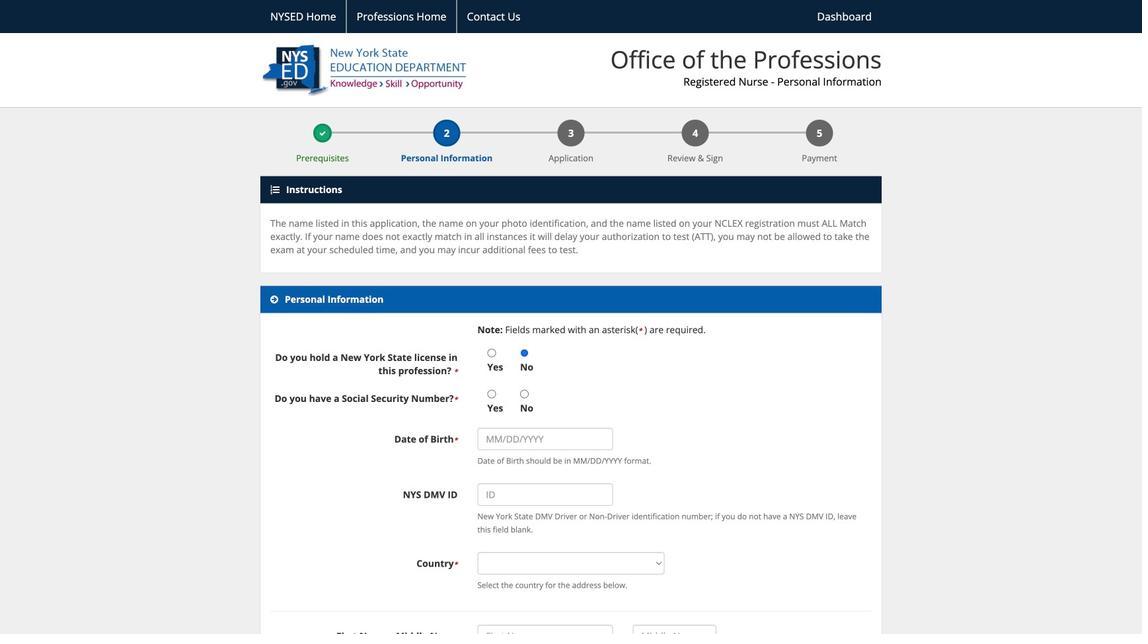 Task type: locate. For each thing, give the bounding box(es) containing it.
arrow circle right image
[[271, 295, 278, 304]]

ID text field
[[478, 484, 613, 506]]

First Name text field
[[478, 625, 613, 634]]

None radio
[[488, 349, 496, 358], [521, 349, 529, 358], [521, 390, 529, 399], [488, 349, 496, 358], [521, 349, 529, 358], [521, 390, 529, 399]]

MM/DD/YYYY text field
[[478, 428, 613, 451]]

None radio
[[488, 390, 496, 399]]

list ol image
[[271, 185, 280, 195]]



Task type: describe. For each thing, give the bounding box(es) containing it.
Middle Name text field
[[633, 625, 717, 634]]

check image
[[319, 130, 326, 137]]



Task type: vqa. For each thing, say whether or not it's contained in the screenshot.
Last Name "text box"
no



